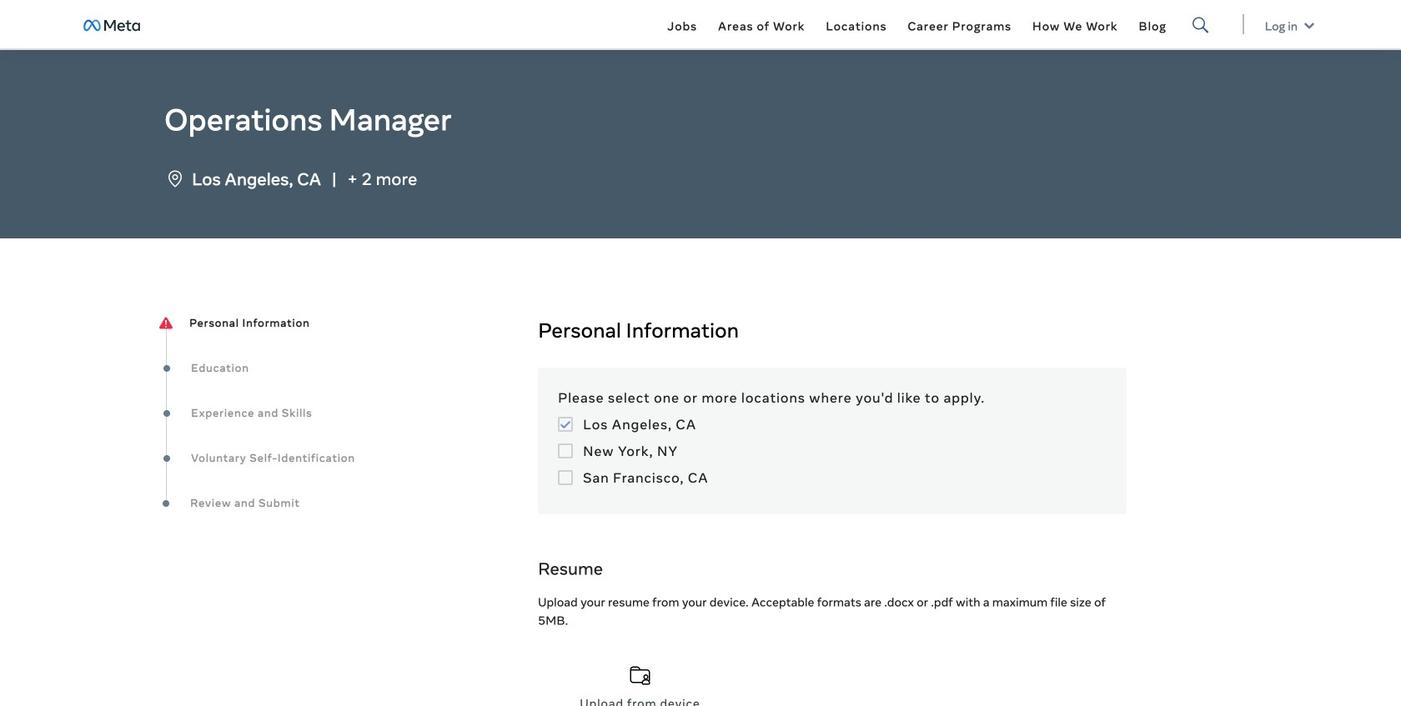 Task type: vqa. For each thing, say whether or not it's contained in the screenshot.
desktop nav logo
yes



Task type: describe. For each thing, give the bounding box(es) containing it.
desktop nav logo image
[[83, 20, 140, 32]]



